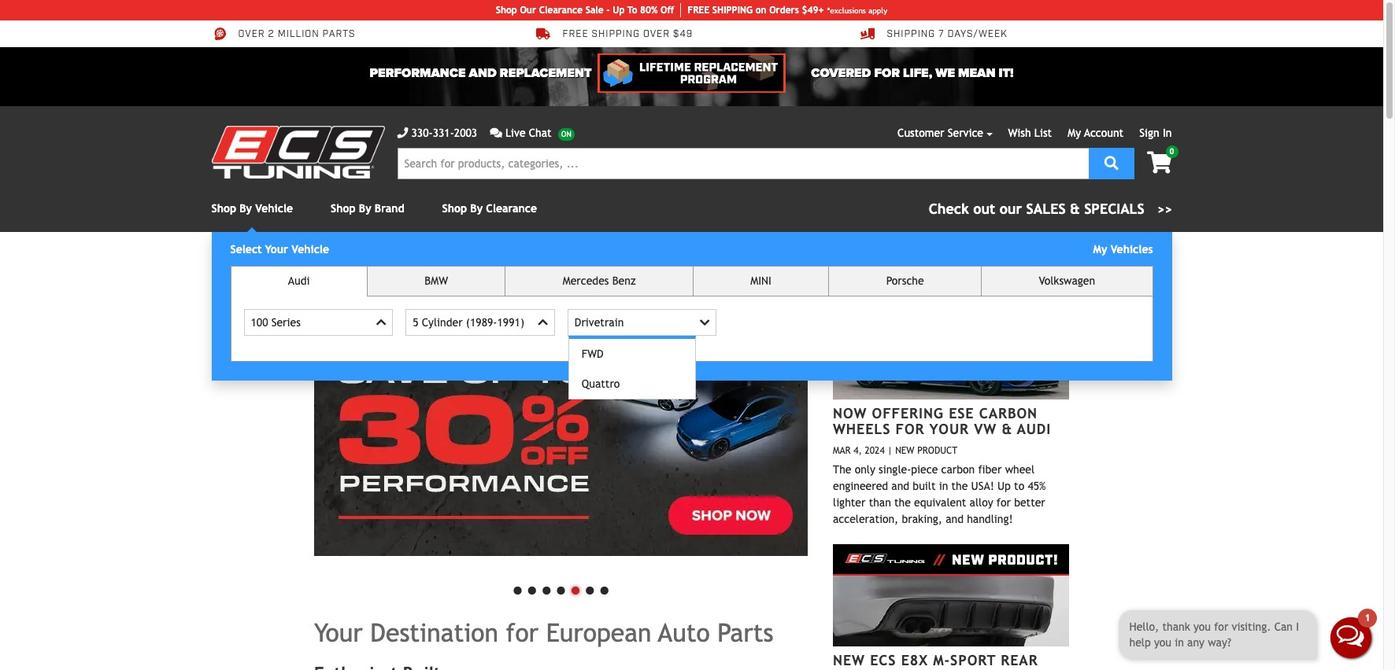 Task type: locate. For each thing, give the bounding box(es) containing it.
1 horizontal spatial &
[[1070, 201, 1080, 217]]

list
[[1034, 127, 1052, 139]]

usa!
[[971, 481, 994, 493]]

apply
[[868, 6, 888, 15]]

performance
[[370, 65, 466, 81]]

shop by vehicle
[[211, 202, 293, 215]]

better
[[1014, 497, 1046, 510]]

view all
[[1026, 277, 1062, 286]]

our
[[520, 5, 536, 16]]

3 • from the left
[[539, 573, 554, 606]]

0 vertical spatial the
[[952, 481, 968, 493]]

clearance down "live"
[[486, 202, 537, 215]]

my
[[1068, 127, 1081, 139], [1093, 243, 1107, 256]]

specials
[[1084, 201, 1145, 217]]

0 vertical spatial my
[[1068, 127, 1081, 139]]

covered
[[811, 65, 871, 81]]

45%
[[1028, 481, 1046, 493]]

1 horizontal spatial for
[[997, 497, 1011, 510]]

0 horizontal spatial and
[[892, 481, 910, 493]]

2 • from the left
[[525, 573, 539, 606]]

shop for shop by brand
[[331, 202, 356, 215]]

1 vertical spatial vehicle
[[292, 243, 329, 256]]

up right - at the left top of page
[[613, 5, 625, 16]]

(1989-
[[466, 316, 497, 329]]

0 vertical spatial clearance
[[539, 5, 583, 16]]

vehicles
[[1111, 243, 1153, 256]]

mini
[[751, 275, 772, 287]]

2 by from the left
[[359, 202, 371, 215]]

cylinder
[[422, 316, 463, 329]]

shop left our at the top left of page
[[496, 5, 517, 16]]

audi
[[288, 275, 310, 287], [1017, 421, 1051, 438]]

and down equivalent
[[946, 514, 964, 526]]

my left vehicles
[[1093, 243, 1107, 256]]

shipping
[[887, 29, 935, 40]]

1 vertical spatial and
[[946, 514, 964, 526]]

chat
[[529, 127, 552, 139]]

2
[[268, 29, 275, 40]]

0 vertical spatial vehicle
[[255, 202, 293, 215]]

days/week
[[948, 29, 1008, 40]]

clearance
[[539, 5, 583, 16], [486, 202, 537, 215]]

tab list
[[230, 266, 1153, 400]]

european
[[546, 618, 652, 648]]

0 horizontal spatial ecs
[[870, 653, 896, 669]]

0 horizontal spatial &
[[1002, 421, 1013, 438]]

wish list
[[1008, 127, 1052, 139]]

2024
[[865, 446, 885, 457]]

& inside now offering ese carbon wheels for your vw & audi
[[1002, 421, 1013, 438]]

1 vertical spatial your
[[930, 421, 969, 438]]

mean
[[958, 65, 996, 81]]

vehicle right select
[[292, 243, 329, 256]]

audi inside tab list
[[288, 275, 310, 287]]

shop right brand
[[442, 202, 467, 215]]

for
[[997, 497, 1011, 510], [506, 618, 539, 648]]

ecs inside new ecs e8x m-sport rear diffusers
[[870, 653, 896, 669]]

sign in
[[1140, 127, 1172, 139]]

handling!
[[967, 514, 1013, 526]]

vehicle
[[255, 202, 293, 215], [292, 243, 329, 256]]

&
[[1070, 201, 1080, 217], [1002, 421, 1013, 438]]

80%
[[640, 5, 658, 16]]

shopping cart image
[[1147, 152, 1172, 174]]

new right '|'
[[895, 446, 915, 457]]

over
[[238, 29, 265, 40]]

1 vertical spatial new
[[833, 653, 865, 669]]

1 vertical spatial the
[[895, 497, 911, 510]]

fiber
[[978, 464, 1002, 477]]

the right than
[[895, 497, 911, 510]]

ecs left e8x
[[870, 653, 896, 669]]

0 horizontal spatial for
[[506, 618, 539, 648]]

new ecs e8x m-sport rear diffusers
[[833, 653, 1038, 671]]

sign
[[1140, 127, 1160, 139]]

& right vw
[[1002, 421, 1013, 438]]

and down the single-
[[892, 481, 910, 493]]

your
[[265, 243, 288, 256], [930, 421, 969, 438], [314, 618, 363, 648]]

service
[[948, 127, 983, 139]]

0 horizontal spatial new
[[833, 653, 865, 669]]

shop by vehicle link
[[211, 202, 293, 215]]

3 by from the left
[[470, 202, 483, 215]]

0 vertical spatial ecs
[[909, 270, 941, 291]]

for up handling!
[[997, 497, 1011, 510]]

sign in link
[[1140, 127, 1172, 139]]

0 horizontal spatial clearance
[[486, 202, 537, 215]]

2 vertical spatial your
[[314, 618, 363, 648]]

1 vertical spatial ecs
[[870, 653, 896, 669]]

0 vertical spatial and
[[892, 481, 910, 493]]

1 horizontal spatial audi
[[1017, 421, 1051, 438]]

porsche
[[886, 275, 924, 287]]

Search text field
[[397, 148, 1089, 180]]

by left brand
[[359, 202, 371, 215]]

shop left brand
[[331, 202, 356, 215]]

6 • from the left
[[583, 573, 597, 606]]

7
[[939, 29, 945, 40]]

news
[[947, 270, 993, 291]]

destination
[[370, 618, 498, 648]]

•
[[510, 573, 525, 606], [525, 573, 539, 606], [539, 573, 554, 606], [554, 573, 568, 606], [568, 573, 583, 606], [583, 573, 597, 606], [597, 573, 612, 606]]

1 horizontal spatial up
[[998, 481, 1011, 493]]

vehicle up select your vehicle
[[255, 202, 293, 215]]

0 horizontal spatial my
[[1068, 127, 1081, 139]]

1 vertical spatial audi
[[1017, 421, 1051, 438]]

0 vertical spatial for
[[997, 497, 1011, 510]]

new inside mar 4, 2024 | new product the only single-piece carbon fiber wheel engineered and built in the usa! up to 45% lighter than the equivalent alloy for better acceleration, braking, and handling!
[[895, 446, 915, 457]]

new left e8x
[[833, 653, 865, 669]]

by down 2003
[[470, 202, 483, 215]]

my for my account
[[1068, 127, 1081, 139]]

0 vertical spatial up
[[613, 5, 625, 16]]

1 vertical spatial up
[[998, 481, 1011, 493]]

1 horizontal spatial new
[[895, 446, 915, 457]]

0 horizontal spatial by
[[240, 202, 252, 215]]

1 by from the left
[[240, 202, 252, 215]]

lifetime replacement program banner image
[[598, 54, 785, 93]]

330-331-2003 link
[[397, 125, 477, 142]]

new
[[895, 446, 915, 457], [833, 653, 865, 669]]

customer
[[898, 127, 945, 139]]

free
[[688, 5, 710, 16]]

0 link
[[1135, 146, 1178, 176]]

331-
[[433, 127, 454, 139]]

330-331-2003
[[411, 127, 477, 139]]

& right sales
[[1070, 201, 1080, 217]]

clearance up free in the left top of the page
[[539, 5, 583, 16]]

mar 4, 2024 | new product the only single-piece carbon fiber wheel engineered and built in the usa! up to 45% lighter than the equivalent alloy for better acceleration, braking, and handling!
[[833, 446, 1046, 526]]

generic - ecs up to 30% off image
[[314, 270, 808, 557]]

0 horizontal spatial up
[[613, 5, 625, 16]]

1 horizontal spatial and
[[946, 514, 964, 526]]

2003
[[454, 127, 477, 139]]

1 vertical spatial for
[[506, 618, 539, 648]]

new inside new ecs e8x m-sport rear diffusers
[[833, 653, 865, 669]]

shop inside the shop our clearance sale - up to 80% off link
[[496, 5, 517, 16]]

sales
[[1026, 201, 1066, 217]]

the right in
[[952, 481, 968, 493]]

shipping 7 days/week
[[887, 29, 1008, 40]]

0 horizontal spatial your
[[265, 243, 288, 256]]

over 2 million parts
[[238, 29, 355, 40]]

0 horizontal spatial the
[[895, 497, 911, 510]]

0 vertical spatial new
[[895, 446, 915, 457]]

audi down select your vehicle
[[288, 275, 310, 287]]

for down • • • • • • •
[[506, 618, 539, 648]]

2 horizontal spatial by
[[470, 202, 483, 215]]

and
[[892, 481, 910, 493], [946, 514, 964, 526]]

bmw
[[425, 275, 448, 287]]

engineered
[[833, 481, 888, 493]]

fwd
[[582, 348, 604, 361]]

0 vertical spatial &
[[1070, 201, 1080, 217]]

quattro
[[582, 378, 620, 390]]

1 vertical spatial &
[[1002, 421, 1013, 438]]

$49+
[[802, 5, 824, 16]]

shop by brand link
[[331, 202, 404, 215]]

shop up select
[[211, 202, 236, 215]]

0 horizontal spatial audi
[[288, 275, 310, 287]]

5 • from the left
[[568, 573, 583, 606]]

audi up "wheel"
[[1017, 421, 1051, 438]]

my left account
[[1068, 127, 1081, 139]]

benz
[[612, 275, 636, 287]]

1 horizontal spatial by
[[359, 202, 371, 215]]

by for vehicle
[[240, 202, 252, 215]]

7 • from the left
[[597, 573, 612, 606]]

ecs news
[[909, 270, 993, 291]]

by up select
[[240, 202, 252, 215]]

1 vertical spatial my
[[1093, 243, 1107, 256]]

my vehicles
[[1093, 243, 1153, 256]]

lighter
[[833, 497, 866, 510]]

up left to
[[998, 481, 1011, 493]]

now offering ese carbon wheels for your vw & audi image
[[833, 297, 1069, 400]]

ecs tuning image
[[211, 126, 385, 179]]

offering
[[872, 405, 944, 422]]

shipping 7 days/week link
[[860, 27, 1008, 41]]

1 horizontal spatial clearance
[[539, 5, 583, 16]]

ecs left the news
[[909, 270, 941, 291]]

1991)
[[497, 316, 524, 329]]

0 vertical spatial audi
[[288, 275, 310, 287]]

search image
[[1105, 156, 1119, 170]]

all
[[1050, 277, 1062, 286]]

1 • from the left
[[510, 573, 525, 606]]

1 vertical spatial clearance
[[486, 202, 537, 215]]

account
[[1084, 127, 1124, 139]]

1 horizontal spatial my
[[1093, 243, 1107, 256]]

$49
[[673, 29, 693, 40]]

performance and replacement
[[370, 65, 592, 81]]

customer service button
[[898, 125, 993, 142]]

equivalent
[[914, 497, 966, 510]]

sale
[[586, 5, 604, 16]]

shop for shop our clearance sale - up to 80% off
[[496, 5, 517, 16]]

2 horizontal spatial your
[[930, 421, 969, 438]]

rear
[[1001, 653, 1038, 669]]



Task type: vqa. For each thing, say whether or not it's contained in the screenshot.
Now Offering ESE Carbon Wheels For Your VW & Audi image
yes



Task type: describe. For each thing, give the bounding box(es) containing it.
parts
[[323, 29, 355, 40]]

shop for shop by clearance
[[442, 202, 467, 215]]

series
[[271, 316, 301, 329]]

100 series
[[251, 316, 301, 329]]

comments image
[[490, 128, 502, 139]]

shop for shop by vehicle
[[211, 202, 236, 215]]

live chat
[[505, 127, 552, 139]]

wheel
[[1005, 464, 1035, 477]]

new ecs e8x m-sport rear diffusers image
[[833, 545, 1069, 647]]

sport
[[950, 653, 996, 669]]

mercedes
[[563, 275, 609, 287]]

vw
[[974, 421, 997, 438]]

*exclusions apply link
[[827, 4, 888, 16]]

single-
[[879, 464, 911, 477]]

my account link
[[1068, 127, 1124, 139]]

ese
[[949, 405, 974, 422]]

tab list containing audi
[[230, 266, 1153, 400]]

drivetrain
[[575, 316, 624, 329]]

*exclusions
[[827, 6, 866, 15]]

5 cylinder (1989-1991)
[[413, 316, 524, 329]]

audi inside now offering ese carbon wheels for your vw & audi
[[1017, 421, 1051, 438]]

my vehicles link
[[1093, 243, 1153, 256]]

over 2 million parts link
[[211, 27, 355, 41]]

for
[[896, 421, 925, 438]]

off
[[661, 5, 674, 16]]

by for clearance
[[470, 202, 483, 215]]

alloy
[[970, 497, 993, 510]]

auto
[[658, 618, 710, 648]]

to
[[1014, 481, 1025, 493]]

330-
[[411, 127, 433, 139]]

to
[[628, 5, 637, 16]]

up inside mar 4, 2024 | new product the only single-piece carbon fiber wheel engineered and built in the usa! up to 45% lighter than the equivalent alloy for better acceleration, braking, and handling!
[[998, 481, 1011, 493]]

select your vehicle
[[230, 243, 329, 256]]

than
[[869, 497, 891, 510]]

life,
[[903, 65, 932, 81]]

brand
[[375, 202, 404, 215]]

wish list link
[[1008, 127, 1052, 139]]

by for brand
[[359, 202, 371, 215]]

vehicle for shop by vehicle
[[255, 202, 293, 215]]

shop our clearance sale - up to 80% off link
[[496, 3, 681, 17]]

over
[[643, 29, 670, 40]]

new ecs e8x m-sport rear diffusers link
[[833, 653, 1038, 671]]

my for my vehicles
[[1093, 243, 1107, 256]]

shipping
[[592, 29, 640, 40]]

built
[[913, 481, 936, 493]]

replacement
[[500, 65, 592, 81]]

free shipping over $49
[[563, 29, 693, 40]]

live chat link
[[490, 125, 575, 142]]

braking,
[[902, 514, 942, 526]]

clearance for our
[[539, 5, 583, 16]]

the
[[833, 464, 852, 477]]

m-
[[933, 653, 950, 669]]

shop by brand
[[331, 202, 404, 215]]

acceleration,
[[833, 514, 899, 526]]

your destination for european auto parts
[[314, 618, 774, 648]]

vehicle for select your vehicle
[[292, 243, 329, 256]]

clearance for by
[[486, 202, 537, 215]]

and
[[469, 65, 497, 81]]

your inside now offering ese carbon wheels for your vw & audi
[[930, 421, 969, 438]]

now offering ese carbon wheels for your vw & audi
[[833, 405, 1051, 438]]

only
[[855, 464, 875, 477]]

mercedes benz
[[563, 275, 636, 287]]

0
[[1170, 147, 1174, 156]]

parts
[[717, 618, 774, 648]]

carbon
[[979, 405, 1038, 422]]

it!
[[999, 65, 1014, 81]]

carbon
[[941, 464, 975, 477]]

shop our clearance sale - up to 80% off
[[496, 5, 674, 16]]

1 horizontal spatial the
[[952, 481, 968, 493]]

customer service
[[898, 127, 983, 139]]

e8x
[[901, 653, 928, 669]]

4 • from the left
[[554, 573, 568, 606]]

orders
[[769, 5, 799, 16]]

phone image
[[397, 128, 408, 139]]

piece
[[911, 464, 938, 477]]

shop by clearance link
[[442, 202, 537, 215]]

-
[[607, 5, 610, 16]]

1 horizontal spatial your
[[314, 618, 363, 648]]

covered for life, we mean it!
[[811, 65, 1014, 81]]

volkswagen
[[1039, 275, 1095, 287]]

4,
[[854, 446, 862, 457]]

we
[[936, 65, 955, 81]]

0 vertical spatial your
[[265, 243, 288, 256]]

for inside mar 4, 2024 | new product the only single-piece carbon fiber wheel engineered and built in the usa! up to 45% lighter than the equivalent alloy for better acceleration, braking, and handling!
[[997, 497, 1011, 510]]

sales & specials
[[1026, 201, 1145, 217]]

product
[[917, 446, 958, 457]]

free shipping over $49 link
[[536, 27, 693, 41]]

1 horizontal spatial ecs
[[909, 270, 941, 291]]

5
[[413, 316, 419, 329]]



